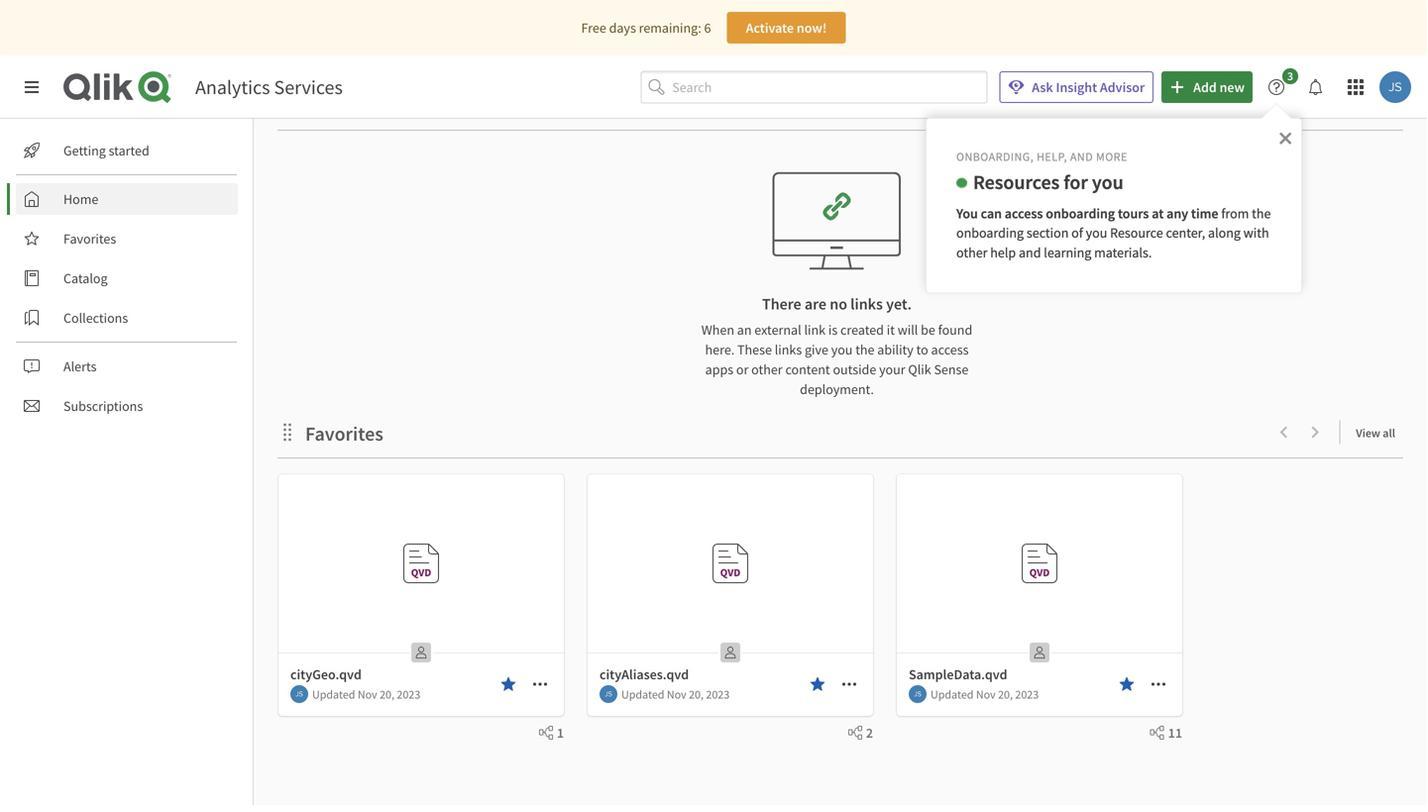Task type: locate. For each thing, give the bounding box(es) containing it.
nov for cityaliases.qvd
[[667, 687, 686, 702]]

2 20, from the left
[[689, 687, 704, 702]]

0 vertical spatial the
[[1252, 204, 1271, 222]]

and
[[1070, 149, 1093, 165], [1019, 244, 1041, 262]]

the down the created
[[855, 341, 875, 359]]

other inside the there are no links yet. when an external link is created it will be found here. these links give you the ability to access apps or other content outside your qlik sense deployment.
[[751, 361, 783, 379]]

remove from favorites image for 11
[[1119, 677, 1135, 693]]

1 personal element from the left
[[405, 637, 437, 669]]

favorites link
[[16, 223, 238, 255], [305, 422, 391, 446]]

2 button
[[840, 724, 873, 742]]

the
[[1252, 204, 1271, 222], [855, 341, 875, 359]]

0 horizontal spatial and
[[1019, 244, 1041, 262]]

2 updated nov 20, 2023 from the left
[[621, 687, 730, 702]]

3 nov from the left
[[976, 687, 996, 702]]

personal element for cityaliases.qvd
[[715, 637, 746, 669]]

1 horizontal spatial personal element
[[715, 637, 746, 669]]

john smith element for citygeo.qvd
[[290, 686, 308, 704]]

1 horizontal spatial other
[[956, 244, 988, 262]]

1 horizontal spatial links
[[850, 294, 883, 314]]

0 horizontal spatial sampledata.qvd
[[909, 666, 1007, 684]]

1 john smith element from the left
[[290, 686, 308, 704]]

20, for citygeo.qvd
[[380, 687, 394, 702]]

you
[[1092, 170, 1124, 195], [1086, 224, 1107, 242], [831, 341, 853, 359]]

john smith element
[[290, 686, 308, 704], [600, 686, 617, 704], [909, 686, 927, 704]]

created
[[840, 321, 884, 339]]

activate
[[746, 19, 794, 37]]

0 horizontal spatial updated
[[312, 687, 355, 702]]

0 horizontal spatial other
[[751, 361, 783, 379]]

access up sense
[[931, 341, 969, 359]]

3 updated from the left
[[931, 687, 974, 702]]

insight
[[1056, 78, 1097, 96]]

0 horizontal spatial onboarding
[[956, 224, 1024, 242]]

other down these
[[751, 361, 783, 379]]

2 john smith element from the left
[[600, 686, 617, 704]]

1 horizontal spatial access
[[1005, 204, 1043, 222]]

activate now!
[[746, 19, 827, 37]]

11
[[1168, 724, 1182, 742]]

john smith image for sampledata.qvd
[[909, 686, 927, 704]]

0 horizontal spatial favorites link
[[16, 223, 238, 255]]

2 remove from favorites image from the left
[[810, 677, 826, 693]]

0 horizontal spatial personal element
[[405, 637, 437, 669]]

2 updated from the left
[[621, 687, 664, 702]]

updated for sampledata.qvd
[[931, 687, 974, 702]]

1 horizontal spatial updated nov 20, 2023
[[621, 687, 730, 702]]

20, for sampledata.qvd
[[998, 687, 1013, 702]]

favorites
[[63, 230, 116, 248], [305, 422, 383, 446]]

0 vertical spatial citygeo.qvd
[[412, 633, 471, 649]]

remove from favorites image
[[500, 677, 516, 693], [810, 677, 826, 693], [1119, 677, 1135, 693]]

1 2023 from the left
[[397, 687, 420, 702]]

2 horizontal spatial john smith element
[[909, 686, 927, 704]]

2 horizontal spatial john smith image
[[1379, 71, 1411, 103]]

help
[[990, 244, 1016, 262]]

0 horizontal spatial citygeo.qvd
[[290, 666, 362, 684]]

1 vertical spatial citygeo.qvd
[[290, 666, 362, 684]]

no
[[830, 294, 847, 314]]

add new
[[1193, 78, 1245, 96]]

and inside from the onboarding section of you resource center, along with other help and learning materials.
[[1019, 244, 1041, 262]]

0 horizontal spatial updated nov 20, 2023
[[312, 687, 420, 702]]

2 horizontal spatial nov
[[976, 687, 996, 702]]

1 horizontal spatial cityaliases.qvd
[[714, 633, 788, 649]]

0 horizontal spatial favorites
[[63, 230, 116, 248]]

and down section
[[1019, 244, 1041, 262]]

there
[[762, 294, 801, 314]]

1 vertical spatial onboarding
[[956, 224, 1024, 242]]

with
[[1243, 224, 1269, 242]]

2 horizontal spatial updated nov 20, 2023
[[931, 687, 1039, 702]]

0 horizontal spatial remove from favorites image
[[500, 677, 516, 693]]

1
[[557, 724, 564, 742]]

1 20, from the left
[[380, 687, 394, 702]]

any
[[1167, 204, 1188, 222]]

nov
[[358, 687, 377, 702], [667, 687, 686, 702], [976, 687, 996, 702]]

1 vertical spatial other
[[751, 361, 783, 379]]

new
[[1220, 78, 1245, 96]]

be
[[921, 321, 935, 339]]

0 vertical spatial other
[[956, 244, 988, 262]]

1 horizontal spatial 20,
[[689, 687, 704, 702]]

1 vertical spatial and
[[1019, 244, 1041, 262]]

catalog
[[63, 270, 108, 287]]

1 horizontal spatial john smith image
[[909, 686, 927, 704]]

0 horizontal spatial cityaliases.qvd
[[600, 666, 689, 684]]

other left help
[[956, 244, 988, 262]]

2023 for sampledata.qvd
[[1015, 687, 1039, 702]]

onboarding down can
[[956, 224, 1024, 242]]

more
[[1096, 149, 1128, 165]]

view all
[[1356, 426, 1395, 441]]

deployment.
[[800, 381, 874, 398]]

2 horizontal spatial updated
[[931, 687, 974, 702]]

3 updated nov 20, 2023 from the left
[[931, 687, 1039, 702]]

john smith element for sampledata.qvd
[[909, 686, 927, 704]]

links up the created
[[850, 294, 883, 314]]

section
[[1027, 224, 1069, 242]]

0 horizontal spatial the
[[855, 341, 875, 359]]

1 updated from the left
[[312, 687, 355, 702]]

other
[[956, 244, 988, 262], [751, 361, 783, 379]]

1 vertical spatial the
[[855, 341, 875, 359]]

0 horizontal spatial john smith image
[[290, 686, 308, 704]]

favorites link right move collection image
[[305, 422, 391, 446]]

2 vertical spatial you
[[831, 341, 853, 359]]

6
[[704, 19, 711, 37]]

access up section
[[1005, 204, 1043, 222]]

updated nov 20, 2023
[[312, 687, 420, 702], [621, 687, 730, 702], [931, 687, 1039, 702]]

1 nov from the left
[[358, 687, 377, 702]]

1 vertical spatial you
[[1086, 224, 1107, 242]]

2023 for citygeo.qvd
[[397, 687, 420, 702]]

3 remove from favorites image from the left
[[1119, 677, 1135, 693]]

sampledata.qvd
[[1019, 633, 1101, 649], [909, 666, 1007, 684]]

0 vertical spatial sampledata.qvd
[[1019, 633, 1101, 649]]

1 remove from favorites image from the left
[[500, 677, 516, 693]]

the inside from the onboarding section of you resource center, along with other help and learning materials.
[[1252, 204, 1271, 222]]

favorites link up catalog link
[[16, 223, 238, 255]]

3 john smith element from the left
[[909, 686, 927, 704]]

2023 for cityaliases.qvd
[[706, 687, 730, 702]]

0 horizontal spatial access
[[931, 341, 969, 359]]

2 personal element from the left
[[715, 637, 746, 669]]

3 personal element from the left
[[1024, 637, 1055, 669]]

remove from favorites image for 2
[[810, 677, 826, 693]]

0 vertical spatial onboarding
[[1046, 204, 1115, 222]]

2 horizontal spatial remove from favorites image
[[1119, 677, 1135, 693]]

remove from favorites image for 1
[[500, 677, 516, 693]]

updated nov 20, 2023 for cityaliases.qvd
[[621, 687, 730, 702]]

0 horizontal spatial 20,
[[380, 687, 394, 702]]

link
[[804, 321, 826, 339]]

favorites inside navigation pane element
[[63, 230, 116, 248]]

center,
[[1166, 224, 1205, 242]]

access inside '×' dialog
[[1005, 204, 1043, 222]]

1 horizontal spatial more actions image
[[1151, 677, 1166, 693]]

access
[[1005, 204, 1043, 222], [931, 341, 969, 359]]

0 horizontal spatial nov
[[358, 687, 377, 702]]

11 button
[[1142, 724, 1182, 742]]

2 horizontal spatial personal element
[[1024, 637, 1055, 669]]

1 horizontal spatial john smith element
[[600, 686, 617, 704]]

20,
[[380, 687, 394, 702], [689, 687, 704, 702], [998, 687, 1013, 702]]

and up for
[[1070, 149, 1093, 165]]

time
[[1191, 204, 1218, 222]]

onboarding up of
[[1046, 204, 1115, 222]]

more actions image
[[841, 677, 857, 693], [1151, 677, 1166, 693]]

3 2023 from the left
[[1015, 687, 1039, 702]]

1 vertical spatial access
[[931, 341, 969, 359]]

services
[[274, 75, 343, 100]]

you inside from the onboarding section of you resource center, along with other help and learning materials.
[[1086, 224, 1107, 242]]

john smith image
[[1379, 71, 1411, 103], [290, 686, 308, 704], [909, 686, 927, 704]]

you right of
[[1086, 224, 1107, 242]]

the up with
[[1252, 204, 1271, 222]]

from
[[1221, 204, 1249, 222]]

1 updated nov 20, 2023 from the left
[[312, 687, 420, 702]]

cityaliases.qvd
[[714, 633, 788, 649], [600, 666, 689, 684]]

navigation pane element
[[0, 127, 253, 430]]

2023
[[397, 687, 420, 702], [706, 687, 730, 702], [1015, 687, 1039, 702]]

0 horizontal spatial more actions image
[[841, 677, 857, 693]]

you down is
[[831, 341, 853, 359]]

you down the more
[[1092, 170, 1124, 195]]

0 vertical spatial favorites
[[63, 230, 116, 248]]

links down external
[[775, 341, 802, 359]]

nov for citygeo.qvd
[[358, 687, 377, 702]]

1 more actions image from the left
[[841, 677, 857, 693]]

favorites up catalog
[[63, 230, 116, 248]]

more actions image up 2 button
[[841, 677, 857, 693]]

links
[[850, 294, 883, 314], [775, 341, 802, 359]]

personal element
[[405, 637, 437, 669], [715, 637, 746, 669], [1024, 637, 1055, 669]]

20, for cityaliases.qvd
[[689, 687, 704, 702]]

getting
[[63, 142, 106, 160]]

0 horizontal spatial 2023
[[397, 687, 420, 702]]

2 nov from the left
[[667, 687, 686, 702]]

0 vertical spatial cityaliases.qvd
[[714, 633, 788, 649]]

favorites right move collection image
[[305, 422, 383, 446]]

1 vertical spatial favorites
[[305, 422, 383, 446]]

give
[[805, 341, 828, 359]]

analytics services
[[195, 75, 343, 100]]

more actions image for 11
[[1151, 677, 1166, 693]]

: citygeo.qvd
[[406, 633, 471, 649]]

0 horizontal spatial links
[[775, 341, 802, 359]]

2 more actions image from the left
[[1151, 677, 1166, 693]]

updated nov 20, 2023 for sampledata.qvd
[[931, 687, 1039, 702]]

yet.
[[886, 294, 912, 314]]

more actions image up the 11 button
[[1151, 677, 1166, 693]]

ask
[[1032, 78, 1053, 96]]

0 vertical spatial links
[[850, 294, 883, 314]]

2 horizontal spatial 2023
[[1015, 687, 1039, 702]]

1 vertical spatial cityaliases.qvd
[[600, 666, 689, 684]]

1 horizontal spatial favorites link
[[305, 422, 391, 446]]

all
[[1383, 426, 1395, 441]]

access inside the there are no links yet. when an external link is created it will be found here. these links give you the ability to access apps or other content outside your qlik sense deployment.
[[931, 341, 969, 359]]

2 horizontal spatial 20,
[[998, 687, 1013, 702]]

3 20, from the left
[[998, 687, 1013, 702]]

john smith image
[[600, 686, 617, 704]]

0 vertical spatial access
[[1005, 204, 1043, 222]]

1 horizontal spatial updated
[[621, 687, 664, 702]]

1 horizontal spatial remove from favorites image
[[810, 677, 826, 693]]

3
[[1287, 68, 1293, 84]]

0 vertical spatial and
[[1070, 149, 1093, 165]]

updated
[[312, 687, 355, 702], [621, 687, 664, 702], [931, 687, 974, 702]]

1 horizontal spatial the
[[1252, 204, 1271, 222]]

1 horizontal spatial 2023
[[706, 687, 730, 702]]

0 horizontal spatial john smith element
[[290, 686, 308, 704]]

searchbar element
[[640, 71, 987, 103]]

1 horizontal spatial nov
[[667, 687, 686, 702]]

free days remaining: 6
[[581, 19, 711, 37]]

getting started link
[[16, 135, 238, 166]]

2 2023 from the left
[[706, 687, 730, 702]]



Task type: describe. For each thing, give the bounding box(es) containing it.
onboarding,
[[956, 149, 1034, 165]]

outside
[[833, 361, 876, 379]]

resources for you
[[973, 170, 1124, 195]]

subscriptions
[[63, 397, 143, 415]]

1 vertical spatial sampledata.qvd
[[909, 666, 1007, 684]]

found
[[938, 321, 972, 339]]

resource
[[1110, 224, 1163, 242]]

activate now! link
[[727, 12, 846, 44]]

here.
[[705, 341, 735, 359]]

free
[[581, 19, 606, 37]]

it
[[887, 321, 895, 339]]

Search text field
[[672, 71, 987, 103]]

1 vertical spatial links
[[775, 341, 802, 359]]

1 horizontal spatial and
[[1070, 149, 1093, 165]]

analytics services element
[[195, 75, 343, 100]]

add new button
[[1162, 71, 1253, 103]]

collections
[[63, 309, 128, 327]]

× dialog
[[926, 118, 1302, 294]]

1 button
[[531, 724, 564, 742]]

these
[[737, 341, 772, 359]]

learning
[[1044, 244, 1091, 262]]

john smith element for cityaliases.qvd
[[600, 686, 617, 704]]

remaining:
[[639, 19, 701, 37]]

getting started
[[63, 142, 149, 160]]

catalog link
[[16, 263, 238, 294]]

an
[[737, 321, 752, 339]]

analytics
[[195, 75, 270, 100]]

1 horizontal spatial favorites
[[305, 422, 383, 446]]

at
[[1152, 204, 1164, 222]]

external
[[754, 321, 801, 339]]

nov for sampledata.qvd
[[976, 687, 996, 702]]

there are no links yet. when an external link is created it will be found here. these links give you the ability to access apps or other content outside your qlik sense deployment.
[[701, 294, 972, 398]]

×
[[1278, 123, 1292, 150]]

content
[[785, 361, 830, 379]]

move collection image
[[277, 423, 297, 442]]

tours
[[1118, 204, 1149, 222]]

advisor
[[1100, 78, 1145, 96]]

view
[[1356, 426, 1380, 441]]

from the onboarding section of you resource center, along with other help and learning materials.
[[956, 204, 1274, 262]]

materials.
[[1094, 244, 1152, 262]]

your
[[879, 361, 905, 379]]

of
[[1071, 224, 1083, 242]]

help,
[[1037, 149, 1067, 165]]

0 vertical spatial favorites link
[[16, 223, 238, 255]]

view all link
[[1356, 420, 1403, 445]]

for
[[1064, 170, 1088, 195]]

onboarding inside from the onboarding section of you resource center, along with other help and learning materials.
[[956, 224, 1024, 242]]

now!
[[797, 19, 827, 37]]

will
[[898, 321, 918, 339]]

collections link
[[16, 302, 238, 334]]

personal element for sampledata.qvd
[[1024, 637, 1055, 669]]

ability
[[877, 341, 914, 359]]

you can access onboarding tours at any time
[[956, 204, 1218, 222]]

john smith image for citygeo.qvd
[[290, 686, 308, 704]]

home link
[[16, 183, 238, 215]]

or
[[736, 361, 749, 379]]

0 vertical spatial you
[[1092, 170, 1124, 195]]

updated nov 20, 2023 for citygeo.qvd
[[312, 687, 420, 702]]

is
[[828, 321, 838, 339]]

subscriptions link
[[16, 390, 238, 422]]

days
[[609, 19, 636, 37]]

1 horizontal spatial citygeo.qvd
[[412, 633, 471, 649]]

apps
[[705, 361, 733, 379]]

:
[[406, 633, 410, 649]]

along
[[1208, 224, 1241, 242]]

other inside from the onboarding section of you resource center, along with other help and learning materials.
[[956, 244, 988, 262]]

onboarding, help, and more
[[956, 149, 1128, 165]]

close sidebar menu image
[[24, 79, 40, 95]]

ask insight advisor button
[[999, 71, 1154, 103]]

sense
[[934, 361, 969, 379]]

started
[[109, 142, 149, 160]]

1 horizontal spatial sampledata.qvd
[[1019, 633, 1101, 649]]

add
[[1193, 78, 1217, 96]]

are
[[805, 294, 827, 314]]

ask insight advisor
[[1032, 78, 1145, 96]]

updated for citygeo.qvd
[[312, 687, 355, 702]]

home
[[63, 190, 98, 208]]

more actions image
[[532, 677, 548, 693]]

3 button
[[1261, 68, 1304, 103]]

you inside the there are no links yet. when an external link is created it will be found here. these links give you the ability to access apps or other content outside your qlik sense deployment.
[[831, 341, 853, 359]]

1 horizontal spatial onboarding
[[1046, 204, 1115, 222]]

1 vertical spatial favorites link
[[305, 422, 391, 446]]

qlik
[[908, 361, 931, 379]]

2
[[866, 724, 873, 742]]

when
[[701, 321, 734, 339]]

× button
[[1278, 123, 1292, 150]]

personal element for citygeo.qvd
[[405, 637, 437, 669]]

resources
[[973, 170, 1060, 195]]

more actions image for 2
[[841, 677, 857, 693]]

updated for cityaliases.qvd
[[621, 687, 664, 702]]

the inside the there are no links yet. when an external link is created it will be found here. these links give you the ability to access apps or other content outside your qlik sense deployment.
[[855, 341, 875, 359]]

can
[[981, 204, 1002, 222]]

alerts
[[63, 358, 97, 376]]

alerts link
[[16, 351, 238, 383]]



Task type: vqa. For each thing, say whether or not it's contained in the screenshot.
City
no



